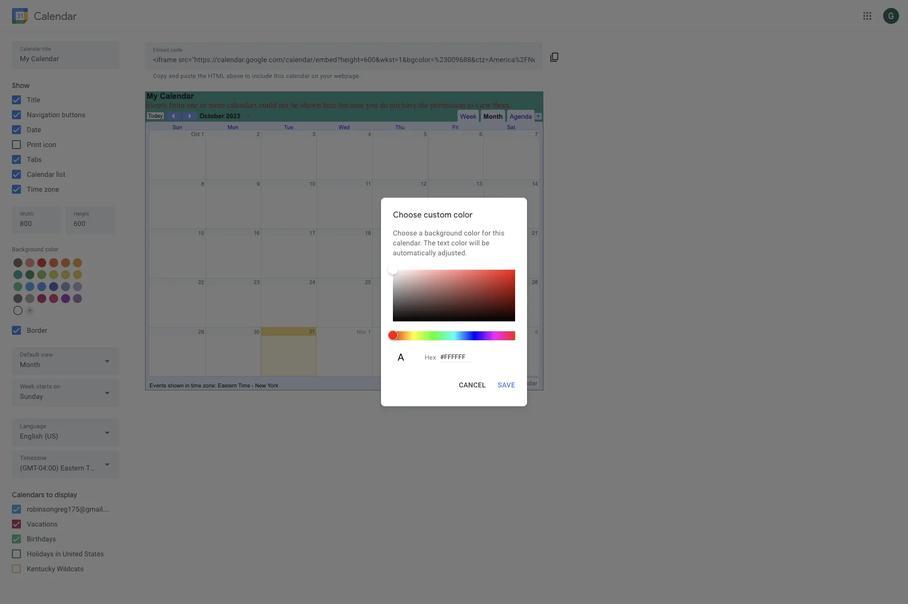 Task type: locate. For each thing, give the bounding box(es) containing it.
1 horizontal spatial to
[[245, 73, 251, 80]]

above
[[227, 73, 243, 80]]

0 horizontal spatial this
[[274, 73, 284, 80]]

hex
[[425, 354, 436, 361]]

vacations
[[27, 520, 58, 528]]

cobalt menu item
[[37, 282, 46, 291]]

slider inside choose custom color 'dialog'
[[388, 265, 515, 322]]

choose inside choose a background color for this calendar. the text color will be automatically adjusted.
[[393, 229, 417, 237]]

choose custom color dialog
[[381, 198, 527, 407]]

peacock menu item
[[25, 282, 34, 291]]

kentucky wildcats
[[27, 565, 84, 573]]

the
[[424, 239, 436, 247]]

paste
[[181, 73, 196, 80]]

banana menu item
[[73, 270, 82, 279]]

citron menu item
[[61, 270, 70, 279]]

None text field
[[20, 52, 111, 66], [153, 53, 535, 67], [20, 52, 111, 66], [153, 53, 535, 67]]

title
[[27, 96, 40, 104]]

avocado menu item
[[49, 270, 58, 279]]

choose up calendar.
[[393, 229, 417, 237]]

zone
[[44, 185, 59, 193]]

wildcats
[[57, 565, 84, 573]]

a
[[419, 229, 423, 237]]

time zone
[[27, 185, 59, 193]]

mango menu item
[[73, 258, 82, 267]]

to right above
[[245, 73, 251, 80]]

color
[[454, 210, 473, 220], [464, 229, 480, 237], [451, 239, 468, 247], [45, 246, 58, 253]]

to
[[245, 73, 251, 80], [46, 490, 53, 499]]

calendar
[[34, 9, 77, 23], [27, 170, 54, 178]]

choose for choose a background color for this calendar. the text color will be automatically adjusted.
[[393, 229, 417, 237]]

will
[[469, 239, 480, 247]]

this inside choose a background color for this calendar. the text color will be automatically adjusted.
[[493, 229, 505, 237]]

choose for choose custom color
[[393, 210, 422, 220]]

a
[[398, 351, 404, 363]]

background color
[[12, 246, 58, 253]]

0 vertical spatial calendar
[[34, 9, 77, 23]]

calendar for calendar
[[34, 9, 77, 23]]

calendar for calendar list
[[27, 170, 54, 178]]

cancel
[[459, 381, 486, 389]]

color up tangerine menu item
[[45, 246, 58, 253]]

holidays in united states
[[27, 550, 104, 558]]

0 horizontal spatial to
[[46, 490, 53, 499]]

this right for
[[493, 229, 505, 237]]

grape menu item
[[61, 294, 70, 303]]

None number field
[[20, 217, 54, 231], [74, 217, 107, 231], [20, 217, 54, 231], [74, 217, 107, 231]]

tomato menu item
[[37, 258, 46, 267]]

1 choose from the top
[[393, 210, 422, 220]]

background
[[12, 246, 44, 253]]

adjusted.
[[438, 249, 467, 257]]

None text field
[[440, 353, 473, 362]]

choose custom color
[[393, 210, 473, 220]]

pumpkin menu item
[[61, 258, 70, 267]]

flamingo menu item
[[25, 258, 34, 267]]

this right 'include'
[[274, 73, 284, 80]]

calendar link
[[10, 6, 77, 28]]

background
[[425, 229, 462, 237]]

sage menu item
[[13, 282, 22, 291]]

be
[[482, 239, 490, 247]]

cancel button
[[455, 376, 490, 394]]

calendar list
[[27, 170, 65, 178]]

content_copy button
[[543, 44, 567, 68]]

a button
[[393, 349, 409, 365]]

calendar inside calendar link
[[34, 9, 77, 23]]

buttons
[[62, 111, 85, 119]]

to left display
[[46, 490, 53, 499]]

print icon
[[27, 141, 56, 149]]

choose up a
[[393, 210, 422, 220]]

tangerine menu item
[[49, 258, 58, 267]]

your
[[320, 73, 332, 80]]

this
[[274, 73, 284, 80], [493, 229, 505, 237]]

birch menu item
[[25, 294, 34, 303]]

1 vertical spatial calendar
[[27, 170, 54, 178]]

2 choose from the top
[[393, 229, 417, 237]]

slider
[[388, 265, 515, 322]]

1 horizontal spatial this
[[493, 229, 505, 237]]

automatically
[[393, 249, 436, 257]]

add custom color menu item
[[25, 306, 34, 315]]

0 vertical spatial to
[[245, 73, 251, 80]]

html
[[208, 73, 225, 80]]

for
[[482, 229, 491, 237]]

0 vertical spatial choose
[[393, 210, 422, 220]]

copy and paste the html above to include this calendar on your webpage.
[[153, 73, 361, 80]]

list
[[56, 170, 65, 178]]

1 vertical spatial choose
[[393, 229, 417, 237]]

none text field inside choose custom color 'dialog'
[[440, 353, 473, 362]]

1 vertical spatial this
[[493, 229, 505, 237]]

calendar.
[[393, 239, 422, 247]]

choose
[[393, 210, 422, 220], [393, 229, 417, 237]]

0 vertical spatial this
[[274, 73, 284, 80]]

kentucky
[[27, 565, 55, 573]]



Task type: describe. For each thing, give the bounding box(es) containing it.
radicchio menu item
[[37, 294, 46, 303]]

hue slider slider
[[388, 322, 515, 345]]

united
[[63, 550, 83, 558]]

states
[[84, 550, 104, 558]]

border
[[27, 326, 47, 334]]

content_copy
[[550, 52, 560, 62]]

cocoa menu item
[[13, 258, 22, 267]]

time
[[27, 185, 42, 193]]

tabs
[[27, 156, 42, 163]]

copy
[[153, 73, 167, 80]]

basil menu item
[[25, 270, 34, 279]]

text
[[438, 239, 450, 247]]

custom
[[424, 210, 452, 220]]

cherry blossom menu item
[[49, 294, 58, 303]]

holidays
[[27, 550, 54, 558]]

include
[[252, 73, 272, 80]]

color right "custom"
[[454, 210, 473, 220]]

navigation buttons
[[27, 111, 85, 119]]

calendars
[[12, 490, 45, 499]]

on
[[312, 73, 319, 80]]

1 vertical spatial to
[[46, 490, 53, 499]]

color up "adjusted."
[[451, 239, 468, 247]]

calendar
[[286, 73, 310, 80]]

choose a background color for this calendar. the text color will be automatically adjusted.
[[393, 229, 505, 257]]

wisteria menu item
[[73, 282, 82, 291]]

show
[[12, 81, 30, 90]]

birthdays
[[27, 535, 56, 543]]

icon
[[43, 141, 56, 149]]

color up will
[[464, 229, 480, 237]]

save
[[498, 381, 515, 389]]

graphite menu item
[[13, 294, 22, 303]]

blueberry menu item
[[49, 282, 58, 291]]

print
[[27, 141, 41, 149]]

robinsongreg175@gmail.com
[[27, 505, 118, 513]]

eucalyptus menu item
[[13, 270, 22, 279]]

calendars to display
[[12, 490, 77, 499]]

display
[[55, 490, 77, 499]]

in
[[55, 550, 61, 558]]

save button
[[494, 376, 519, 394]]

date
[[27, 126, 41, 134]]

calendar color menu item
[[13, 306, 22, 315]]

navigation
[[27, 111, 60, 119]]

pistachio menu item
[[37, 270, 46, 279]]

lavender menu item
[[61, 282, 70, 291]]

and
[[169, 73, 179, 80]]

webpage.
[[334, 73, 361, 80]]

the
[[198, 73, 207, 80]]

amethyst menu item
[[73, 294, 82, 303]]



Task type: vqa. For each thing, say whether or not it's contained in the screenshot.
22
no



